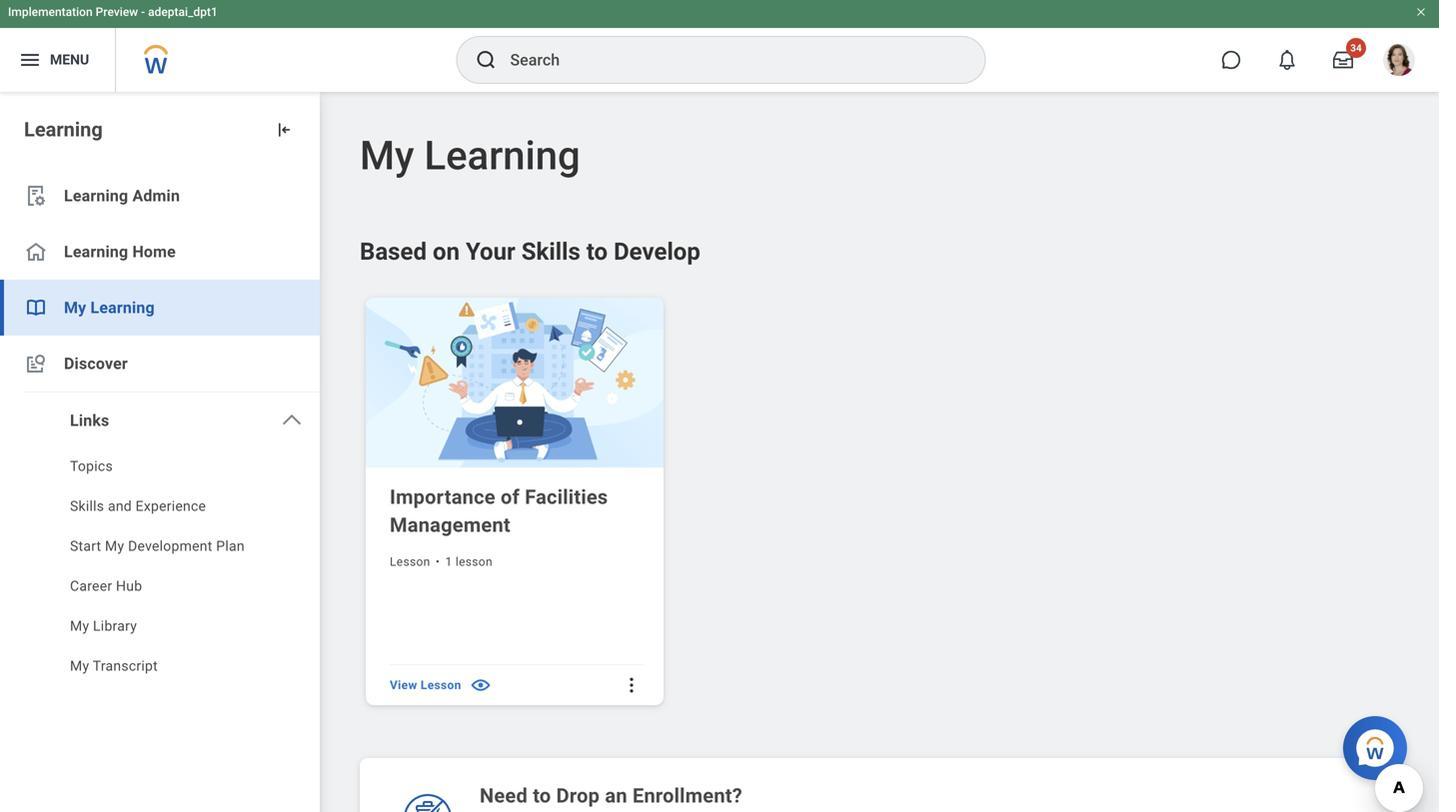 Task type: vqa. For each thing, say whether or not it's contained in the screenshot.
Career Hub
yes



Task type: describe. For each thing, give the bounding box(es) containing it.
view lesson
[[390, 679, 462, 693]]

visible image
[[470, 674, 493, 697]]

my transcript link
[[0, 649, 320, 689]]

topics link
[[0, 449, 320, 489]]

transformation import image
[[274, 120, 294, 140]]

an
[[605, 785, 628, 808]]

your
[[466, 237, 516, 266]]

menu
[[50, 52, 89, 68]]

home image
[[24, 240, 48, 264]]

1 lesson
[[445, 555, 493, 569]]

notifications large image
[[1278, 50, 1298, 70]]

menu banner
[[0, 0, 1440, 92]]

need to drop an enrollment?
[[480, 785, 743, 808]]

hub
[[116, 578, 142, 595]]

lesson
[[456, 555, 493, 569]]

transcript
[[93, 658, 158, 675]]

skills and experience link
[[0, 489, 320, 529]]

learning up your
[[424, 132, 580, 179]]

of
[[501, 486, 520, 509]]

my learning link
[[0, 280, 320, 336]]

learning for learning admin
[[64, 186, 128, 205]]

links button
[[0, 393, 320, 449]]

facilities
[[525, 486, 608, 509]]

inbox large image
[[1334, 50, 1354, 70]]

chevron up image
[[280, 409, 304, 433]]

plan
[[216, 538, 245, 555]]

0 vertical spatial skills
[[522, 237, 581, 266]]

on
[[433, 237, 460, 266]]

implementation preview -   adeptai_dpt1
[[8, 5, 218, 19]]

learning down learning home
[[90, 298, 155, 317]]

drop
[[556, 785, 600, 808]]

0 horizontal spatial to
[[533, 785, 551, 808]]

topics
[[70, 458, 113, 475]]

enrollment?
[[633, 785, 743, 808]]

links
[[70, 411, 109, 430]]

justify image
[[18, 48, 42, 72]]

discover link
[[0, 336, 320, 392]]

learning home
[[64, 242, 176, 261]]

importance
[[390, 486, 496, 509]]

learning for learning home
[[64, 242, 128, 261]]

importance of facilities management link
[[390, 484, 644, 540]]



Task type: locate. For each thing, give the bounding box(es) containing it.
experience
[[136, 498, 206, 515]]

34
[[1351, 42, 1362, 54]]

importance of facilities management
[[390, 486, 608, 537]]

and
[[108, 498, 132, 515]]

library
[[93, 618, 137, 635]]

my library
[[70, 618, 137, 635]]

development
[[128, 538, 213, 555]]

my inside start my development plan 'link'
[[105, 538, 124, 555]]

admin
[[132, 186, 180, 205]]

my left library on the bottom left
[[70, 618, 89, 635]]

my inside my learning link
[[64, 298, 86, 317]]

34 button
[[1322, 38, 1367, 82]]

my learning down learning home
[[64, 298, 155, 317]]

management
[[390, 514, 511, 537]]

need
[[480, 785, 528, 808]]

discover
[[64, 354, 128, 373]]

my inside my library link
[[70, 618, 89, 635]]

skills
[[522, 237, 581, 266], [70, 498, 104, 515]]

implementation
[[8, 5, 93, 19]]

my learning down the search image
[[360, 132, 580, 179]]

related actions vertical image
[[622, 676, 642, 696]]

-
[[141, 5, 145, 19]]

report parameter image
[[24, 184, 48, 208]]

learning left the admin
[[64, 186, 128, 205]]

start my development plan link
[[0, 529, 320, 569]]

preview
[[96, 5, 138, 19]]

list containing learning admin
[[0, 168, 320, 689]]

book open image
[[24, 296, 48, 320]]

my right book open "icon"
[[64, 298, 86, 317]]

to left drop
[[533, 785, 551, 808]]

1 horizontal spatial my learning
[[360, 132, 580, 179]]

learning left home
[[64, 242, 128, 261]]

my inside my transcript link
[[70, 658, 89, 675]]

based
[[360, 237, 427, 266]]

2 list from the top
[[0, 449, 320, 689]]

adeptai_dpt1
[[148, 5, 218, 19]]

1 horizontal spatial skills
[[522, 237, 581, 266]]

view
[[390, 679, 417, 693]]

learning admin link
[[0, 168, 320, 224]]

career
[[70, 578, 112, 595]]

skills right your
[[522, 237, 581, 266]]

search image
[[474, 48, 498, 72]]

based on your skills to develop
[[360, 237, 701, 266]]

learning admin
[[64, 186, 180, 205]]

my
[[360, 132, 414, 179], [64, 298, 86, 317], [105, 538, 124, 555], [70, 618, 89, 635], [70, 658, 89, 675]]

lesson
[[390, 555, 430, 569], [421, 679, 462, 693]]

my learning
[[360, 132, 580, 179], [64, 298, 155, 317]]

0 horizontal spatial skills
[[70, 498, 104, 515]]

skills inside list
[[70, 498, 104, 515]]

my left transcript
[[70, 658, 89, 675]]

0 vertical spatial my learning
[[360, 132, 580, 179]]

develop
[[614, 237, 701, 266]]

list
[[0, 168, 320, 689], [0, 449, 320, 689]]

to left 'develop'
[[587, 237, 608, 266]]

home
[[132, 242, 176, 261]]

my learning inside list
[[64, 298, 155, 317]]

my library link
[[0, 609, 320, 649]]

list containing topics
[[0, 449, 320, 689]]

learning for learning
[[24, 118, 103, 141]]

learning
[[24, 118, 103, 141], [424, 132, 580, 179], [64, 186, 128, 205], [64, 242, 128, 261], [90, 298, 155, 317]]

start
[[70, 538, 101, 555]]

1 vertical spatial lesson
[[421, 679, 462, 693]]

0 vertical spatial to
[[587, 237, 608, 266]]

my up based
[[360, 132, 414, 179]]

1 vertical spatial to
[[533, 785, 551, 808]]

0 horizontal spatial my learning
[[64, 298, 155, 317]]

my right "start"
[[105, 538, 124, 555]]

skills left and
[[70, 498, 104, 515]]

1 vertical spatial skills
[[70, 498, 104, 515]]

my transcript
[[70, 658, 158, 675]]

profile logan mcneil image
[[1384, 44, 1416, 80]]

1 horizontal spatial to
[[587, 237, 608, 266]]

to
[[587, 237, 608, 266], [533, 785, 551, 808]]

0 vertical spatial lesson
[[390, 555, 430, 569]]

skills and experience
[[70, 498, 206, 515]]

learning down the menu dropdown button
[[24, 118, 103, 141]]

career hub
[[70, 578, 142, 595]]

menu button
[[0, 28, 115, 92]]

1
[[445, 555, 452, 569]]

career hub link
[[0, 569, 320, 609]]

Search Workday  search field
[[510, 38, 944, 82]]

1 list from the top
[[0, 168, 320, 689]]

learning home link
[[0, 224, 320, 280]]

lesson right view
[[421, 679, 462, 693]]

lesson left 1
[[390, 555, 430, 569]]

close environment banner image
[[1416, 6, 1428, 18]]

start my development plan
[[70, 538, 245, 555]]

1 vertical spatial my learning
[[64, 298, 155, 317]]



